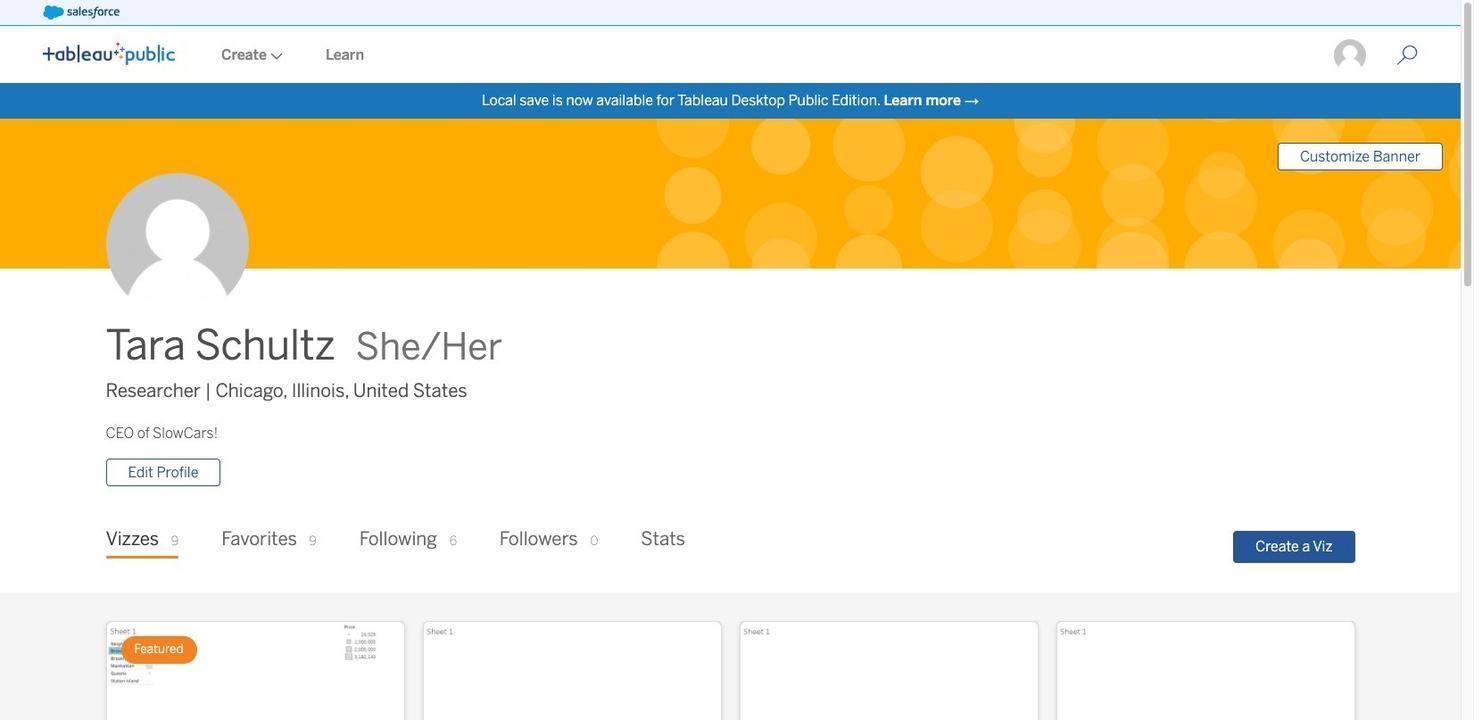 Task type: locate. For each thing, give the bounding box(es) containing it.
t.turtle image
[[1333, 37, 1368, 73]]

2 workbook thumbnail image from the left
[[424, 622, 721, 720]]

salesforce logo image
[[43, 5, 119, 20]]

workbook thumbnail image
[[107, 622, 404, 720], [424, 622, 721, 720], [740, 622, 1038, 720], [1057, 622, 1355, 720]]

go to search image
[[1376, 45, 1440, 66]]

logo image
[[43, 42, 175, 65]]

featured element
[[121, 637, 197, 664]]



Task type: vqa. For each thing, say whether or not it's contained in the screenshot.
Workbook thumbnail
yes



Task type: describe. For each thing, give the bounding box(es) containing it.
1 workbook thumbnail image from the left
[[107, 622, 404, 720]]

3 workbook thumbnail image from the left
[[740, 622, 1038, 720]]

4 workbook thumbnail image from the left
[[1057, 622, 1355, 720]]

avatar image
[[106, 173, 249, 316]]

create image
[[267, 53, 283, 60]]



